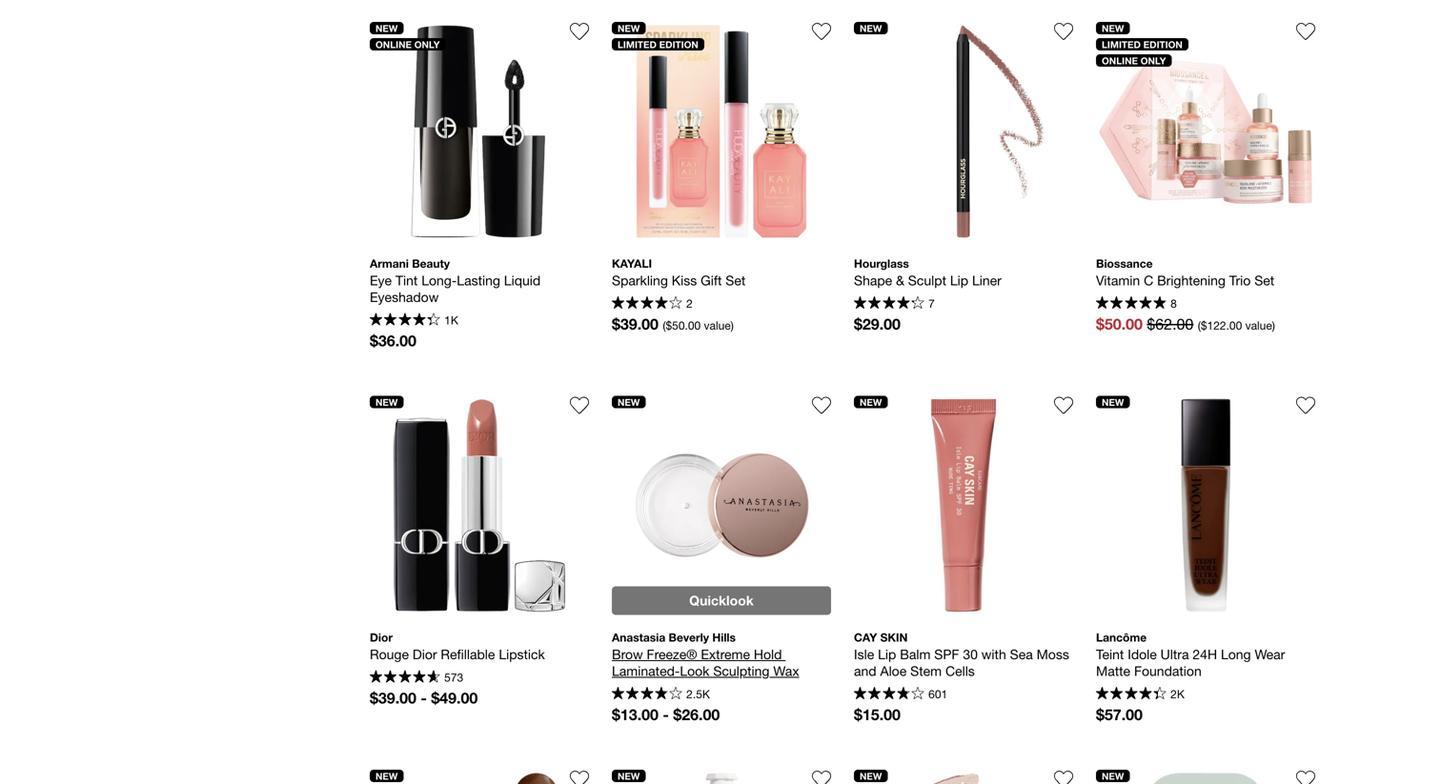 Task type: describe. For each thing, give the bounding box(es) containing it.
- for $39.00
[[421, 689, 427, 707]]

quicklook
[[690, 593, 754, 609]]

lancôme
[[1097, 631, 1147, 645]]

limited for new limited edition
[[618, 39, 657, 50]]

1 horizontal spatial dior
[[413, 647, 437, 663]]

undefined armani beauty - eye tint long-lasting liquid eyeshadow image
[[370, 22, 589, 241]]

2k reviews element
[[1171, 688, 1185, 701]]

wax
[[774, 664, 800, 679]]

skin
[[881, 631, 908, 645]]

601 reviews element
[[929, 688, 948, 701]]

undefined tarte - key largo glow bronzing drops image
[[370, 770, 589, 785]]

brightening
[[1158, 273, 1226, 288]]

new online only
[[376, 22, 440, 50]]

undefined touchland - gentle mist ultra-soothing hand sanitizer image
[[1097, 770, 1316, 785]]

online inside new limited edition online only
[[1102, 55, 1138, 66]]

moss
[[1037, 647, 1070, 663]]

set inside kayali sparkling kiss gift set
[[726, 273, 746, 288]]

online inside new online only
[[376, 39, 412, 50]]

anastasia beverly hills brow freeze® extreme hold laminated-look sculpting wax
[[612, 631, 800, 679]]

573 reviews element
[[444, 671, 464, 684]]

1k reviews element
[[444, 313, 458, 327]]

undefined cay skin - isle lip balm spf 30 with sea moss and aloe stem cells image
[[854, 396, 1074, 615]]

hourglass
[[854, 257, 910, 270]]

new inside new online only
[[376, 22, 398, 34]]

sign in to love tarte key largo glow bronzing drops image
[[570, 770, 589, 785]]

idole
[[1128, 647, 1157, 663]]

liner
[[973, 273, 1002, 288]]

aloe
[[881, 664, 907, 679]]

4.5 stars element for $57.00
[[1097, 687, 1167, 703]]

teint
[[1097, 647, 1124, 663]]

new limited edition
[[618, 22, 699, 50]]

5 stars element
[[1097, 297, 1167, 312]]

sign in to love touchland gentle mist ultra-soothing hand sanitizer image
[[1297, 770, 1316, 785]]

4 stars element down sparkling
[[612, 297, 682, 312]]

kiss
[[672, 273, 697, 288]]

cay
[[854, 631, 877, 645]]

gift
[[701, 273, 722, 288]]

undefined hourglass - shape & sculpt lip liner image
[[854, 22, 1074, 241]]

sign in to love hourglass shape & sculpt lip liner image
[[1055, 22, 1074, 41]]

4 new link from the left
[[1097, 763, 1323, 785]]

wear
[[1255, 647, 1286, 663]]

long-
[[422, 273, 457, 288]]

only inside new limited edition online only
[[1141, 55, 1167, 66]]

30
[[963, 647, 978, 663]]

$36.00
[[370, 332, 417, 350]]

laminated-
[[612, 664, 680, 679]]

cells
[[946, 664, 975, 679]]

sign in to love biossance vitamin c brightening trio set image
[[1297, 22, 1316, 41]]

armani
[[370, 257, 409, 270]]

kayali sparkling kiss gift set
[[612, 257, 746, 288]]

anastasia
[[612, 631, 666, 645]]

isle
[[854, 647, 875, 663]]

long
[[1221, 647, 1252, 663]]

sculpting
[[714, 664, 770, 679]]

4 stars element for $15.00
[[854, 687, 925, 703]]

$29.00
[[854, 315, 901, 333]]

7 reviews element
[[929, 297, 935, 310]]

with
[[982, 647, 1007, 663]]

undefined biossance - vitamin c brightening trio set image
[[1097, 22, 1316, 241]]

lip inside cay skin isle lip balm spf 30 with sea moss and aloe stem cells
[[878, 647, 897, 663]]

biossance
[[1097, 257, 1153, 270]]

stem
[[911, 664, 942, 679]]

sculpt
[[908, 273, 947, 288]]

($50.00
[[663, 319, 701, 332]]

sign in to love kayali sparkling kiss gift set image
[[812, 22, 831, 41]]

sign in to love cay skin isle lip balm spf 30 with sea moss and aloe stem cells image
[[1055, 396, 1074, 415]]

$57.00
[[1097, 706, 1143, 724]]

1k
[[444, 313, 458, 327]]

2 reviews element
[[687, 297, 693, 310]]

2 new link from the left
[[612, 763, 839, 785]]

sign in to love armani beauty eye tint long-lasting liquid eyeshadow image
[[570, 22, 589, 41]]

tint
[[396, 273, 418, 288]]

refillable
[[441, 647, 495, 663]]

edition for new limited edition
[[660, 39, 699, 50]]

3 new link from the left
[[854, 763, 1081, 785]]

biossance vitamin c brightening trio set
[[1097, 257, 1275, 288]]

sign in to love dior rouge dior refillable lipstick image
[[570, 396, 589, 415]]

$15.00
[[854, 706, 901, 724]]



Task type: vqa. For each thing, say whether or not it's contained in the screenshot.


Task type: locate. For each thing, give the bounding box(es) containing it.
0 vertical spatial online
[[376, 39, 412, 50]]

0 horizontal spatial online
[[376, 39, 412, 50]]

dior
[[370, 631, 393, 645], [413, 647, 437, 663]]

8
[[1171, 297, 1177, 310]]

$39.00 ($50.00 value)
[[612, 315, 734, 333]]

1 horizontal spatial only
[[1141, 55, 1167, 66]]

lasting
[[457, 273, 501, 288]]

0 horizontal spatial only
[[415, 39, 440, 50]]

lip left liner
[[951, 273, 969, 288]]

1 horizontal spatial edition
[[1144, 39, 1183, 50]]

beverly
[[669, 631, 709, 645]]

0 vertical spatial dior
[[370, 631, 393, 645]]

$39.00 down rouge
[[370, 689, 417, 707]]

brow
[[612, 647, 643, 663]]

sea
[[1010, 647, 1033, 663]]

extreme
[[701, 647, 750, 663]]

4 stars element
[[612, 297, 682, 312], [612, 687, 682, 703], [854, 687, 925, 703]]

($122.00
[[1198, 319, 1243, 332]]

set inside 'biossance vitamin c brightening trio set'
[[1255, 273, 1275, 288]]

new inside new limited edition
[[618, 22, 640, 34]]

4.5 stars element for $39.00 - $49.00
[[370, 671, 440, 686]]

freeze®
[[647, 647, 697, 663]]

2 value) from the left
[[1246, 319, 1276, 332]]

value)
[[704, 319, 734, 332], [1246, 319, 1276, 332]]

2.5k
[[687, 688, 710, 701]]

undefined anastasia beverly hills - mini brow freeze® extreme hold laminated-look sculpting wax image
[[612, 396, 831, 615]]

c
[[1144, 273, 1154, 288]]

undefined dior - rouge dior refillable lipstick image
[[370, 396, 589, 615]]

new link down $49.00
[[370, 763, 597, 785]]

4.5 stars element up $57.00 at the bottom
[[1097, 687, 1167, 703]]

spf
[[935, 647, 960, 663]]

limited inside new limited edition online only
[[1102, 39, 1141, 50]]

4 stars element up $15.00
[[854, 687, 925, 703]]

2k
[[1171, 688, 1185, 701]]

1 horizontal spatial limited
[[1102, 39, 1141, 50]]

1 new link from the left
[[370, 763, 597, 785]]

2.5k reviews element
[[687, 688, 710, 701]]

lip inside hourglass shape & sculpt lip liner
[[951, 273, 969, 288]]

set
[[726, 273, 746, 288], [1255, 273, 1275, 288]]

1 vertical spatial online
[[1102, 55, 1138, 66]]

new link down $26.00
[[612, 763, 839, 785]]

liquid
[[504, 273, 541, 288]]

sparkling
[[612, 273, 668, 288]]

$39.00 - $49.00
[[370, 689, 478, 707]]

573
[[444, 671, 464, 684]]

1 horizontal spatial set
[[1255, 273, 1275, 288]]

dior up rouge
[[370, 631, 393, 645]]

dior rouge dior refillable lipstick
[[370, 631, 545, 663]]

online
[[376, 39, 412, 50], [1102, 55, 1138, 66]]

undefined lancôme - teint idole ultra 24h long wear matte foundation image
[[1097, 396, 1316, 615]]

1 vertical spatial lip
[[878, 647, 897, 663]]

2 limited from the left
[[1102, 39, 1141, 50]]

look
[[680, 664, 710, 679]]

$13.00 - $26.00
[[612, 706, 720, 724]]

new link down 2k
[[1097, 763, 1323, 785]]

limited right sign in to love hourglass shape & sculpt lip liner image
[[1102, 39, 1141, 50]]

sign in to love anastasia beverly hills brow freeze® extreme hold laminated-look sculpting wax image
[[812, 396, 831, 415]]

0 horizontal spatial lip
[[878, 647, 897, 663]]

0 vertical spatial $39.00
[[612, 315, 659, 333]]

edition
[[660, 39, 699, 50], [1144, 39, 1183, 50]]

- for $13.00
[[663, 706, 669, 724]]

set right trio
[[1255, 273, 1275, 288]]

1 limited from the left
[[618, 39, 657, 50]]

2 set from the left
[[1255, 273, 1275, 288]]

new link
[[370, 763, 597, 785], [612, 763, 839, 785], [854, 763, 1081, 785], [1097, 763, 1323, 785]]

shape
[[854, 273, 893, 288]]

sign in to love l'occitane nourishing and protective shea butter hand cream image
[[812, 770, 831, 785]]

undefined kayali - sparkling kiss gift set image
[[612, 22, 831, 241]]

$62.00
[[1147, 316, 1194, 333]]

new inside new limited edition online only
[[1102, 22, 1124, 34]]

new limited edition online only
[[1102, 22, 1183, 66]]

$39.00 for $39.00 - $49.00
[[370, 689, 417, 707]]

only
[[415, 39, 440, 50], [1141, 55, 1167, 66]]

hourglass shape & sculpt lip liner
[[854, 257, 1002, 288]]

2 edition from the left
[[1144, 39, 1183, 50]]

rouge
[[370, 647, 409, 663]]

4.5 stars element up the $36.00
[[370, 313, 440, 328]]

armani beauty eye tint long-lasting liquid eyeshadow
[[370, 257, 545, 305]]

value) right ($50.00
[[704, 319, 734, 332]]

hold
[[754, 647, 782, 663]]

edition for new limited edition online only
[[1144, 39, 1183, 50]]

0 horizontal spatial value)
[[704, 319, 734, 332]]

cay skin isle lip balm spf 30 with sea moss and aloe stem cells
[[854, 631, 1073, 679]]

dior right rouge
[[413, 647, 437, 663]]

24h
[[1193, 647, 1218, 663]]

1 horizontal spatial $39.00
[[612, 315, 659, 333]]

1 horizontal spatial value)
[[1246, 319, 1276, 332]]

0 vertical spatial only
[[415, 39, 440, 50]]

4.5 stars element for $36.00
[[370, 313, 440, 328]]

1 value) from the left
[[704, 319, 734, 332]]

eye
[[370, 273, 392, 288]]

undefined kaja - wink dazzle dual-ended eyeshadow stick image
[[854, 770, 1074, 785]]

4.5 stars element up $29.00
[[854, 297, 925, 312]]

lipstick
[[499, 647, 545, 663]]

- left $49.00
[[421, 689, 427, 707]]

ultra
[[1161, 647, 1189, 663]]

foundation
[[1135, 664, 1202, 679]]

balm
[[900, 647, 931, 663]]

limited inside new limited edition
[[618, 39, 657, 50]]

vitamin
[[1097, 273, 1141, 288]]

0 horizontal spatial set
[[726, 273, 746, 288]]

value) right ($122.00
[[1246, 319, 1276, 332]]

beauty
[[412, 257, 450, 270]]

4 stars element up $13.00
[[612, 687, 682, 703]]

and
[[854, 664, 877, 679]]

lip
[[951, 273, 969, 288], [878, 647, 897, 663]]

only inside new online only
[[415, 39, 440, 50]]

1 vertical spatial dior
[[413, 647, 437, 663]]

0 horizontal spatial edition
[[660, 39, 699, 50]]

601
[[929, 688, 948, 701]]

value) inside $39.00 ($50.00 value)
[[704, 319, 734, 332]]

$39.00
[[612, 315, 659, 333], [370, 689, 417, 707]]

hills
[[713, 631, 736, 645]]

$13.00
[[612, 706, 659, 724]]

1 horizontal spatial -
[[663, 706, 669, 724]]

$50.00 $62.00 ($122.00 value)
[[1097, 315, 1276, 333]]

1 set from the left
[[726, 273, 746, 288]]

0 horizontal spatial $39.00
[[370, 689, 417, 707]]

1 edition from the left
[[660, 39, 699, 50]]

$26.00
[[673, 706, 720, 724]]

1 vertical spatial only
[[1141, 55, 1167, 66]]

$39.00 for $39.00 ($50.00 value)
[[612, 315, 659, 333]]

edition inside new limited edition
[[660, 39, 699, 50]]

&
[[896, 273, 905, 288]]

new link down 601
[[854, 763, 1081, 785]]

4.5 stars element for $29.00
[[854, 297, 925, 312]]

new
[[376, 22, 398, 34], [618, 22, 640, 34], [860, 22, 882, 34], [1102, 22, 1124, 34], [376, 397, 398, 408], [618, 397, 640, 408], [860, 397, 882, 408], [1102, 397, 1124, 408], [376, 771, 398, 782], [618, 771, 640, 782], [860, 771, 882, 782], [1102, 771, 1124, 782]]

lancôme teint idole ultra 24h long wear matte foundation
[[1097, 631, 1289, 679]]

limited right sign in to love armani beauty eye tint long-lasting liquid eyeshadow icon
[[618, 39, 657, 50]]

limited
[[618, 39, 657, 50], [1102, 39, 1141, 50]]

4.5 stars element
[[854, 297, 925, 312], [370, 313, 440, 328], [370, 671, 440, 686], [1097, 687, 1167, 703]]

set right gift
[[726, 273, 746, 288]]

$50.00
[[1097, 315, 1143, 333]]

0 horizontal spatial limited
[[618, 39, 657, 50]]

value) inside $50.00 $62.00 ($122.00 value)
[[1246, 319, 1276, 332]]

7
[[929, 297, 935, 310]]

undefined l'occitane - nourishing and protective shea butter hand cream image
[[612, 770, 831, 785]]

0 vertical spatial lip
[[951, 273, 969, 288]]

sign in to love kaja wink dazzle dual-ended eyeshadow stick image
[[1055, 770, 1074, 785]]

$39.00 down sparkling
[[612, 315, 659, 333]]

0 horizontal spatial dior
[[370, 631, 393, 645]]

1 horizontal spatial lip
[[951, 273, 969, 288]]

quicklook button
[[612, 587, 831, 615]]

4 stars element for $13.00 - $26.00
[[612, 687, 682, 703]]

matte
[[1097, 664, 1131, 679]]

1 vertical spatial $39.00
[[370, 689, 417, 707]]

eyeshadow
[[370, 289, 439, 305]]

8 reviews element
[[1171, 297, 1177, 310]]

sign in to love lancôme teint idole ultra 24h long wear matte foundation image
[[1297, 396, 1316, 415]]

lip up aloe
[[878, 647, 897, 663]]

1 horizontal spatial online
[[1102, 55, 1138, 66]]

0 horizontal spatial -
[[421, 689, 427, 707]]

4.5 stars element up $39.00 - $49.00
[[370, 671, 440, 686]]

limited for new limited edition online only
[[1102, 39, 1141, 50]]

edition inside new limited edition online only
[[1144, 39, 1183, 50]]

2
[[687, 297, 693, 310]]

trio
[[1230, 273, 1251, 288]]

- right $13.00
[[663, 706, 669, 724]]

kayali
[[612, 257, 652, 270]]

$49.00
[[431, 689, 478, 707]]



